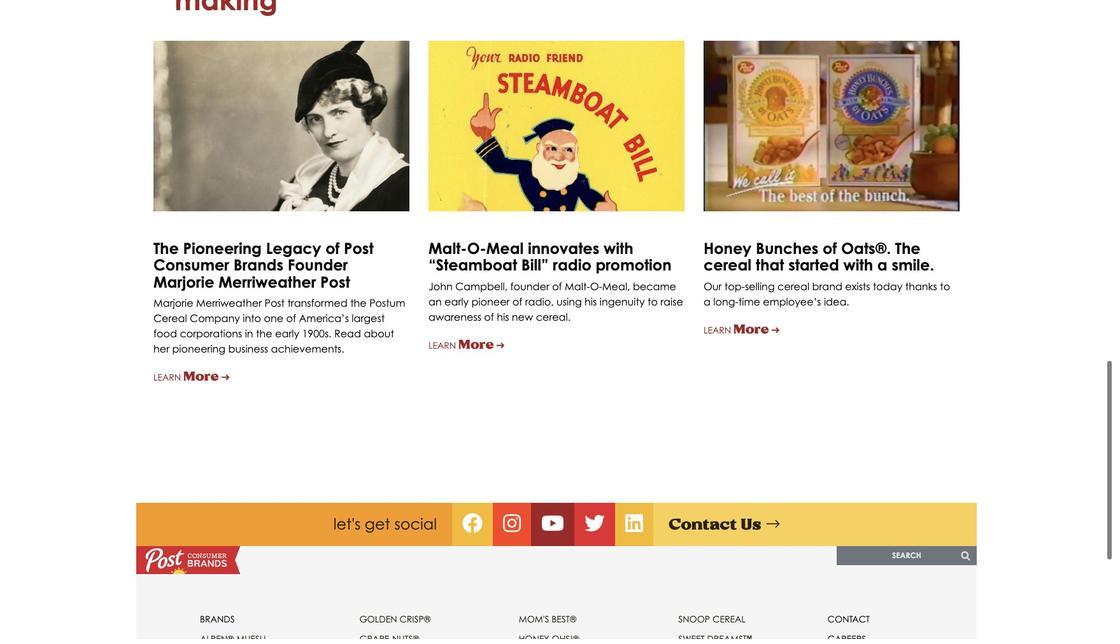Task type: vqa. For each thing, say whether or not it's contained in the screenshot.
mom
no



Task type: locate. For each thing, give the bounding box(es) containing it.
0 horizontal spatial to
[[648, 296, 658, 308]]

early up "awareness"
[[445, 296, 469, 308]]

his
[[585, 296, 597, 308], [497, 311, 509, 324]]

cereal up employee's
[[778, 280, 810, 293]]

the right in
[[256, 328, 272, 340]]

ingenuity
[[600, 296, 645, 308]]

malt- up using
[[565, 280, 590, 293]]

the inside honey bunches of oats®. the cereal that started with a smile. our top-selling cereal brand exists today thanks to a long-time employee's idea.
[[896, 239, 921, 258]]

the up thanks
[[896, 239, 921, 258]]

early
[[445, 296, 469, 308], [275, 328, 299, 340]]

cereal
[[154, 312, 187, 325], [713, 614, 746, 625]]

golden crisp®
[[360, 614, 431, 625]]

0 vertical spatial cereal
[[154, 312, 187, 325]]

bunches
[[756, 239, 819, 258]]

brands
[[234, 256, 284, 275], [200, 614, 235, 625]]

1 horizontal spatial the
[[351, 297, 367, 310]]

merriweather
[[219, 273, 316, 292], [196, 297, 262, 310]]

0 vertical spatial marjorie
[[154, 273, 214, 292]]

0 vertical spatial long arrow right image
[[772, 327, 780, 336]]

0 horizontal spatial contact
[[669, 516, 738, 533]]

the
[[154, 239, 179, 258], [896, 239, 921, 258]]

brand
[[813, 280, 843, 293]]

founder
[[511, 280, 550, 293]]

o- up campbell,
[[467, 239, 487, 258]]

1 vertical spatial contact
[[828, 614, 870, 625]]

promotion
[[596, 256, 672, 275]]

2 vertical spatial more
[[184, 370, 219, 384]]

2 vertical spatial learn more
[[154, 370, 219, 384]]

a up today
[[878, 256, 888, 275]]

2 horizontal spatial more
[[734, 322, 770, 336]]

learn down "awareness"
[[429, 340, 456, 351]]

more for cereal
[[734, 322, 770, 336]]

the up largest in the left of the page
[[351, 297, 367, 310]]

1 horizontal spatial o-
[[590, 280, 603, 293]]

0 vertical spatial early
[[445, 296, 469, 308]]

1 vertical spatial early
[[275, 328, 299, 340]]

1 the from the left
[[154, 239, 179, 258]]

learn for malt-o-meal innovates with "steamboat bill" radio promotion
[[429, 340, 456, 351]]

learn more down long-
[[704, 322, 770, 336]]

2 vertical spatial post
[[265, 297, 285, 310]]

exists
[[846, 280, 871, 293]]

1 vertical spatial long arrow right image
[[222, 374, 229, 383]]

more down time
[[734, 322, 770, 336]]

merriweather up company
[[196, 297, 262, 310]]

0 vertical spatial contact
[[669, 516, 738, 533]]

0 horizontal spatial malt-
[[429, 239, 467, 258]]

marjorie up company
[[154, 273, 214, 292]]

honey
[[704, 239, 752, 258]]

contact link
[[828, 614, 870, 625]]

1 vertical spatial cereal
[[778, 280, 810, 293]]

of inside honey bunches of oats®. the cereal that started with a smile. our top-selling cereal brand exists today thanks to a long-time employee's idea.
[[823, 239, 837, 258]]

0 horizontal spatial the
[[154, 239, 179, 258]]

o- up ingenuity
[[590, 280, 603, 293]]

of left oats®. on the top of the page
[[823, 239, 837, 258]]

of down the pioneer
[[484, 311, 494, 324]]

1 vertical spatial o-
[[590, 280, 603, 293]]

1 horizontal spatial early
[[445, 296, 469, 308]]

one
[[264, 312, 284, 325]]

learn down her
[[154, 372, 181, 383]]

2 horizontal spatial learn more
[[704, 322, 770, 336]]

the
[[351, 297, 367, 310], [256, 328, 272, 340]]

0 horizontal spatial learn
[[154, 372, 181, 383]]

2 the from the left
[[896, 239, 921, 258]]

learn more for the pioneering legacy of post consumer brands founder marjorie merriweather post
[[154, 370, 219, 384]]

0 vertical spatial learn more
[[704, 322, 770, 336]]

malt-
[[429, 239, 467, 258], [565, 280, 590, 293]]

learn down long-
[[704, 325, 732, 336]]

1 vertical spatial learn more
[[429, 338, 494, 352]]

a down our on the top right
[[704, 296, 711, 308]]

cereal up food
[[154, 312, 187, 325]]

Search text field
[[837, 547, 977, 566]]

1 horizontal spatial his
[[585, 296, 597, 308]]

0 horizontal spatial o-
[[467, 239, 487, 258]]

post consumer brands image
[[136, 547, 240, 575]]

0 horizontal spatial long arrow right image
[[222, 374, 229, 383]]

a
[[878, 256, 888, 275], [704, 296, 711, 308]]

0 vertical spatial cereal
[[704, 256, 752, 275]]

1900s.
[[302, 328, 332, 340]]

achievements.
[[271, 343, 345, 356]]

more down "awareness"
[[459, 338, 494, 352]]

1 horizontal spatial long arrow right image
[[497, 342, 505, 351]]

learn
[[704, 325, 732, 336], [429, 340, 456, 351], [154, 372, 181, 383]]

1 vertical spatial long arrow right image
[[767, 518, 780, 533]]

1 vertical spatial learn
[[429, 340, 456, 351]]

0 horizontal spatial cereal
[[154, 312, 187, 325]]

cereal right the snoop
[[713, 614, 746, 625]]

selling
[[745, 280, 775, 293]]

0 vertical spatial brands
[[234, 256, 284, 275]]

1 vertical spatial more
[[459, 338, 494, 352]]

0 horizontal spatial watch the video image
[[154, 41, 410, 212]]

with up meal,
[[604, 239, 634, 258]]

to right thanks
[[941, 280, 951, 293]]

with up the exists
[[844, 256, 874, 275]]

1 vertical spatial post
[[321, 273, 350, 292]]

long arrow right image down business
[[222, 374, 229, 383]]

pioneering
[[172, 343, 226, 356]]

today
[[874, 280, 903, 293]]

0 vertical spatial the
[[351, 297, 367, 310]]

snoop
[[679, 614, 711, 625]]

post up transformed
[[321, 273, 350, 292]]

long arrow right image
[[497, 342, 505, 351], [222, 374, 229, 383]]

merriweather up the one in the left of the page
[[219, 273, 316, 292]]

mom's
[[519, 614, 550, 625]]

2 watch the video image from the left
[[429, 41, 685, 212]]

with
[[604, 239, 634, 258], [844, 256, 874, 275]]

more down pioneering
[[184, 370, 219, 384]]

1 horizontal spatial watch the video image
[[429, 41, 685, 212]]

long arrow right image down the pioneer
[[497, 342, 505, 351]]

watch the video image for of
[[704, 41, 960, 212]]

0 vertical spatial to
[[941, 280, 951, 293]]

0 horizontal spatial early
[[275, 328, 299, 340]]

long arrow right image for merriweather
[[222, 374, 229, 383]]

time
[[739, 296, 761, 308]]

0 horizontal spatial with
[[604, 239, 634, 258]]

of
[[326, 239, 340, 258], [823, 239, 837, 258], [553, 280, 562, 293], [513, 296, 523, 308], [484, 311, 494, 324], [286, 312, 296, 325]]

malt- up john
[[429, 239, 467, 258]]

postum
[[370, 297, 406, 310]]

0 horizontal spatial more
[[184, 370, 219, 384]]

1 horizontal spatial learn more
[[429, 338, 494, 352]]

to inside malt-o-meal innovates with "steamboat bill" radio promotion john campbell, founder of malt-o-meal, became an early pioneer of radio, using his ingenuity to raise awareness of his new cereal.
[[648, 296, 658, 308]]

post
[[344, 239, 374, 258], [321, 273, 350, 292], [265, 297, 285, 310]]

1 vertical spatial marjorie
[[154, 297, 193, 310]]

that
[[756, 256, 785, 275]]

1 horizontal spatial learn
[[429, 340, 456, 351]]

0 horizontal spatial his
[[497, 311, 509, 324]]

innovates
[[528, 239, 600, 258]]

2 vertical spatial learn
[[154, 372, 181, 383]]

watch the video image
[[154, 41, 410, 212], [429, 41, 685, 212], [704, 41, 960, 212]]

started
[[789, 256, 840, 275]]

contact
[[669, 516, 738, 533], [828, 614, 870, 625]]

1 horizontal spatial with
[[844, 256, 874, 275]]

long arrow right image right the us on the bottom right
[[767, 518, 780, 533]]

o-
[[467, 239, 487, 258], [590, 280, 603, 293]]

0 vertical spatial long arrow right image
[[497, 342, 505, 351]]

0 vertical spatial a
[[878, 256, 888, 275]]

marjorie
[[154, 273, 214, 292], [154, 297, 193, 310]]

oats®.
[[842, 239, 892, 258]]

3 watch the video image from the left
[[704, 41, 960, 212]]

to down became
[[648, 296, 658, 308]]

0 vertical spatial more
[[734, 322, 770, 336]]

pioneer
[[472, 296, 510, 308]]

1 vertical spatial to
[[648, 296, 658, 308]]

long arrow right image
[[772, 327, 780, 336], [767, 518, 780, 533]]

learn more down pioneering
[[154, 370, 219, 384]]

contact for contact link
[[828, 614, 870, 625]]

0 horizontal spatial a
[[704, 296, 711, 308]]

snoop cereal link
[[679, 614, 746, 625]]

1 vertical spatial his
[[497, 311, 509, 324]]

2 horizontal spatial watch the video image
[[704, 41, 960, 212]]

his left new
[[497, 311, 509, 324]]

his right using
[[585, 296, 597, 308]]

cereal
[[704, 256, 752, 275], [778, 280, 810, 293]]

0 horizontal spatial the
[[256, 328, 272, 340]]

to
[[941, 280, 951, 293], [648, 296, 658, 308]]

learn more
[[704, 322, 770, 336], [429, 338, 494, 352], [154, 370, 219, 384]]

learn for the pioneering legacy of post consumer brands founder marjorie merriweather post
[[154, 372, 181, 383]]

2 horizontal spatial learn
[[704, 325, 732, 336]]

0 horizontal spatial learn more
[[154, 370, 219, 384]]

learn more down "awareness"
[[429, 338, 494, 352]]

radio
[[553, 256, 592, 275]]

0 vertical spatial his
[[585, 296, 597, 308]]

marjorie up food
[[154, 297, 193, 310]]

1 horizontal spatial contact
[[828, 614, 870, 625]]

1 horizontal spatial the
[[896, 239, 921, 258]]

0 vertical spatial learn
[[704, 325, 732, 336]]

linkedin image
[[626, 518, 644, 533]]

transformed
[[288, 297, 348, 310]]

cereal up top-
[[704, 256, 752, 275]]

of right legacy
[[326, 239, 340, 258]]

1 vertical spatial cereal
[[713, 614, 746, 625]]

post up postum
[[344, 239, 374, 258]]

post up the one in the left of the page
[[265, 297, 285, 310]]

1 horizontal spatial more
[[459, 338, 494, 352]]

0 horizontal spatial cereal
[[704, 256, 752, 275]]

early down the one in the left of the page
[[275, 328, 299, 340]]

1 vertical spatial malt-
[[565, 280, 590, 293]]

long arrow right image down employee's
[[772, 327, 780, 336]]

1 watch the video image from the left
[[154, 41, 410, 212]]

learn more for honey bunches of oats®. the cereal that started with a smile.
[[704, 322, 770, 336]]

the left pioneering
[[154, 239, 179, 258]]

1 horizontal spatial to
[[941, 280, 951, 293]]

1 horizontal spatial a
[[878, 256, 888, 275]]



Task type: describe. For each thing, give the bounding box(es) containing it.
of up using
[[553, 280, 562, 293]]

our
[[704, 280, 722, 293]]

the pioneering legacy of post consumer brands founder marjorie merriweather post marjorie merriweather post transformed the postum cereal company into one of america's largest food corporations in the early 1900s. read about her pioneering business achievements.
[[154, 239, 406, 356]]

golden crisp® link
[[360, 614, 431, 625]]

consumer
[[154, 256, 229, 275]]

with inside malt-o-meal innovates with "steamboat bill" radio promotion john campbell, founder of malt-o-meal, became an early pioneer of radio, using his ingenuity to raise awareness of his new cereal.
[[604, 239, 634, 258]]

campbell,
[[456, 280, 508, 293]]

cereal.
[[536, 311, 571, 324]]

watch the video image for meal
[[429, 41, 685, 212]]

into
[[243, 312, 261, 325]]

mom's best®
[[519, 614, 577, 625]]

1 marjorie from the top
[[154, 273, 214, 292]]

0 vertical spatial post
[[344, 239, 374, 258]]

us
[[741, 516, 762, 533]]

an
[[429, 296, 442, 308]]

social
[[395, 516, 437, 534]]

early inside malt-o-meal innovates with "steamboat bill" radio promotion john campbell, founder of malt-o-meal, became an early pioneer of radio, using his ingenuity to raise awareness of his new cereal.
[[445, 296, 469, 308]]

1 horizontal spatial malt-
[[565, 280, 590, 293]]

0 vertical spatial malt-
[[429, 239, 467, 258]]

radio,
[[526, 296, 554, 308]]

0 vertical spatial merriweather
[[219, 273, 316, 292]]

brands link
[[200, 614, 235, 625]]

instagram image
[[503, 518, 521, 533]]

0 vertical spatial o-
[[467, 239, 487, 258]]

meal,
[[603, 280, 631, 293]]

golden
[[360, 614, 397, 625]]

1 horizontal spatial cereal
[[713, 614, 746, 625]]

more for consumer
[[184, 370, 219, 384]]

let's
[[334, 516, 361, 534]]

john
[[429, 280, 453, 293]]

meal
[[487, 239, 524, 258]]

legacy
[[266, 239, 321, 258]]

using
[[557, 296, 582, 308]]

learn for honey bunches of oats®. the cereal that started with a smile.
[[704, 325, 732, 336]]

long-
[[714, 296, 739, 308]]

best®
[[552, 614, 577, 625]]

top-
[[725, 280, 745, 293]]

1 vertical spatial merriweather
[[196, 297, 262, 310]]

read
[[334, 328, 361, 340]]

crisp®
[[400, 614, 431, 625]]

became
[[633, 280, 677, 293]]

contact us link
[[669, 516, 780, 533]]

founder
[[288, 256, 348, 275]]

of up new
[[513, 296, 523, 308]]

employee's
[[764, 296, 822, 308]]

post consumer brands link
[[136, 547, 240, 575]]

america's
[[299, 312, 349, 325]]

bill"
[[522, 256, 549, 275]]

early inside 'the pioneering legacy of post consumer brands founder marjorie merriweather post marjorie merriweather post transformed the postum cereal company into one of america's largest food corporations in the early 1900s. read about her pioneering business achievements.'
[[275, 328, 299, 340]]

cereal inside 'the pioneering legacy of post consumer brands founder marjorie merriweather post marjorie merriweather post transformed the postum cereal company into one of america's largest food corporations in the early 1900s. read about her pioneering business achievements.'
[[154, 312, 187, 325]]

contact us
[[669, 516, 762, 533]]

1 vertical spatial a
[[704, 296, 711, 308]]

mom's best® link
[[519, 614, 577, 625]]

about
[[364, 328, 394, 340]]

learn more for malt-o-meal innovates with "steamboat bill" radio promotion
[[429, 338, 494, 352]]

contact for contact us
[[669, 516, 738, 533]]

thanks
[[906, 280, 938, 293]]

the inside 'the pioneering legacy of post consumer brands founder marjorie merriweather post marjorie merriweather post transformed the postum cereal company into one of america's largest food corporations in the early 1900s. read about her pioneering business achievements.'
[[154, 239, 179, 258]]

watch the video image for legacy
[[154, 41, 410, 212]]

with inside honey bunches of oats®. the cereal that started with a smile. our top-selling cereal brand exists today thanks to a long-time employee's idea.
[[844, 256, 874, 275]]

1 horizontal spatial cereal
[[778, 280, 810, 293]]

more for "steamboat
[[459, 338, 494, 352]]

corporations
[[180, 328, 242, 340]]

long arrow right image for john
[[497, 342, 505, 351]]

2 marjorie from the top
[[154, 297, 193, 310]]

food
[[154, 328, 177, 340]]

business
[[228, 343, 268, 356]]

brands inside 'the pioneering legacy of post consumer brands founder marjorie merriweather post marjorie merriweather post transformed the postum cereal company into one of america's largest food corporations in the early 1900s. read about her pioneering business achievements.'
[[234, 256, 284, 275]]

to inside honey bunches of oats®. the cereal that started with a smile. our top-selling cereal brand exists today thanks to a long-time employee's idea.
[[941, 280, 951, 293]]

new
[[512, 311, 533, 324]]

largest
[[352, 312, 385, 325]]

snoop cereal
[[679, 614, 746, 625]]

let's get social
[[334, 516, 437, 534]]

"steamboat
[[429, 256, 517, 275]]

idea.
[[824, 296, 850, 308]]

honey bunches of oats®. the cereal that started with a smile. our top-selling cereal brand exists today thanks to a long-time employee's idea.
[[704, 239, 951, 308]]

raise
[[661, 296, 684, 308]]

in
[[245, 328, 253, 340]]

malt-o-meal innovates with "steamboat bill" radio promotion john campbell, founder of malt-o-meal, became an early pioneer of radio, using his ingenuity to raise awareness of his new cereal.
[[429, 239, 684, 324]]

awareness
[[429, 311, 482, 324]]

her
[[154, 343, 169, 356]]

of right the one in the left of the page
[[286, 312, 296, 325]]

get
[[365, 516, 390, 534]]

1 vertical spatial brands
[[200, 614, 235, 625]]

long arrow right image inside contact us link
[[767, 518, 780, 533]]

company
[[190, 312, 240, 325]]

1 vertical spatial the
[[256, 328, 272, 340]]

pioneering
[[183, 239, 262, 258]]

smile.
[[892, 256, 935, 275]]



